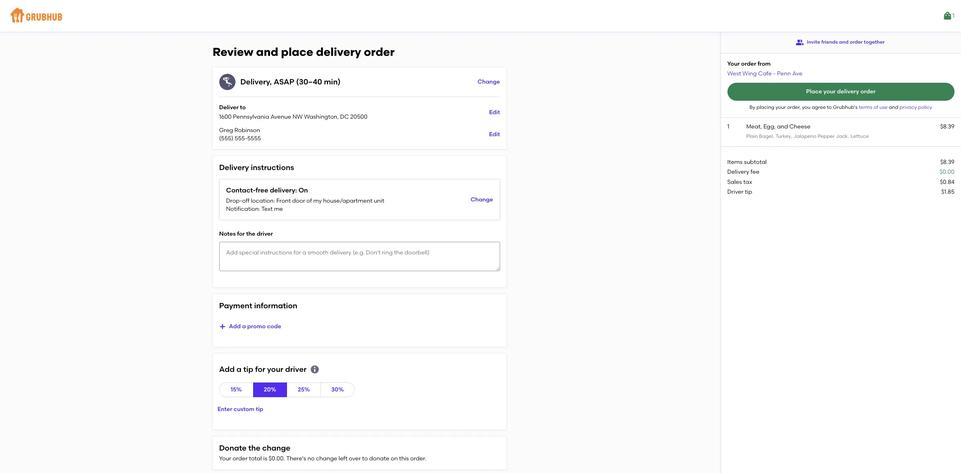 Task type: vqa. For each thing, say whether or not it's contained in the screenshot.
Avocado
no



Task type: locate. For each thing, give the bounding box(es) containing it.
change right no
[[316, 456, 337, 463]]

and inside "button"
[[839, 39, 849, 45]]

delivery up front
[[270, 187, 295, 195]]

a inside add a promo code 'button'
[[242, 323, 246, 330]]

location:
[[251, 198, 275, 205]]

your up 20%
[[267, 365, 283, 374]]

invite friends and order together button
[[796, 35, 885, 50]]

1 button
[[943, 9, 955, 23]]

0 horizontal spatial change
[[262, 444, 291, 453]]

wing
[[743, 70, 757, 77]]

cafe
[[758, 70, 772, 77]]

the right the notes
[[246, 231, 255, 238]]

tip down tax
[[745, 189, 752, 196]]

driver
[[257, 231, 273, 238], [285, 365, 307, 374]]

add
[[229, 323, 241, 330], [219, 365, 235, 374]]

robinson
[[235, 127, 260, 134]]

20% button
[[253, 383, 287, 398]]

items
[[728, 159, 743, 166]]

asap
[[274, 77, 294, 86]]

1 vertical spatial 1
[[728, 123, 730, 130]]

lettuce
[[851, 133, 869, 139]]

add right svg icon
[[229, 323, 241, 330]]

notification:
[[226, 206, 260, 213]]

1 horizontal spatial of
[[874, 104, 879, 110]]

1 edit button from the top
[[489, 105, 500, 120]]

of inside the contact-free delivery : on drop-off location: front door of my house/apartment unit notification: text me
[[307, 198, 312, 205]]

a
[[242, 323, 246, 330], [237, 365, 242, 374]]

0 vertical spatial add
[[229, 323, 241, 330]]

change
[[478, 78, 500, 85], [471, 196, 493, 203]]

1 horizontal spatial your
[[728, 60, 740, 67]]

tip up 15% button on the left of page
[[243, 365, 253, 374]]

2 vertical spatial tip
[[256, 406, 263, 413]]

driver down text
[[257, 231, 273, 238]]

0 vertical spatial $8.39
[[941, 123, 955, 130]]

donate the change your order total is $0.00. there's no change left over to donate on this order.
[[219, 444, 426, 463]]

of left my
[[307, 198, 312, 205]]

$8.39 for $8.39 plain bagel turkey jalapeno pepper jack lettuce
[[941, 123, 955, 130]]

agree
[[812, 104, 826, 110]]

is
[[263, 456, 267, 463]]

, inside deliver to 1600 pennsylvania avenue nw washington , dc 20500
[[337, 114, 339, 121]]

1 vertical spatial driver
[[285, 365, 307, 374]]

$0.84
[[940, 179, 955, 186]]

1 horizontal spatial delivery
[[728, 169, 749, 176]]

0 vertical spatial 1
[[953, 12, 955, 19]]

plain
[[746, 133, 758, 139]]

0 vertical spatial of
[[874, 104, 879, 110]]

0 horizontal spatial of
[[307, 198, 312, 205]]

nw
[[293, 114, 303, 121]]

notes for the driver
[[219, 231, 273, 238]]

change for asap (30–40 min)
[[478, 78, 500, 85]]

edit for greg robinson (555) 555-5555
[[489, 131, 500, 138]]

$8.39 inside $8.39 plain bagel turkey jalapeno pepper jack lettuce
[[941, 123, 955, 130]]

on
[[299, 187, 308, 195]]

2 horizontal spatial your
[[824, 88, 836, 95]]

0 horizontal spatial delivery
[[219, 163, 249, 172]]

unit
[[374, 198, 384, 205]]

change button for drop-off location:
[[471, 193, 493, 207]]

1 vertical spatial change button
[[471, 193, 493, 207]]

avenue
[[271, 114, 291, 121]]

2 horizontal spatial tip
[[745, 189, 752, 196]]

together
[[864, 39, 885, 45]]

, left dc
[[337, 114, 339, 121]]

change for drop-off location:
[[471, 196, 493, 203]]

$0.00
[[940, 169, 955, 176]]

(30–40
[[296, 77, 322, 86]]

0 vertical spatial edit button
[[489, 105, 500, 120]]

1 horizontal spatial your
[[776, 104, 786, 110]]

1 vertical spatial change
[[471, 196, 493, 203]]

, left asap
[[270, 77, 272, 86]]

your up west
[[728, 60, 740, 67]]

change
[[262, 444, 291, 453], [316, 456, 337, 463]]

your left order,
[[776, 104, 786, 110]]

review and place delivery order
[[213, 45, 395, 59]]

your inside donate the change your order total is $0.00. there's no change left over to donate on this order.
[[219, 456, 231, 463]]

0 vertical spatial the
[[246, 231, 255, 238]]

grubhub's
[[833, 104, 858, 110]]

1 horizontal spatial 1
[[953, 12, 955, 19]]

1 inside button
[[953, 12, 955, 19]]

the up the total at the left of the page
[[248, 444, 260, 453]]

1 vertical spatial of
[[307, 198, 312, 205]]

driver tip
[[728, 189, 752, 196]]

1 horizontal spatial for
[[255, 365, 265, 374]]

0 vertical spatial a
[[242, 323, 246, 330]]

1 horizontal spatial tip
[[256, 406, 263, 413]]

1 vertical spatial ,
[[337, 114, 339, 121]]

people icon image
[[796, 38, 804, 47]]

tip for enter custom tip
[[256, 406, 263, 413]]

door
[[292, 198, 305, 205]]

a for tip
[[237, 365, 242, 374]]

order inside "button"
[[850, 39, 863, 45]]

edit button for greg robinson (555) 555-5555
[[489, 127, 500, 142]]

0 vertical spatial driver
[[257, 231, 273, 238]]

0 vertical spatial change button
[[478, 75, 500, 89]]

0 vertical spatial your
[[824, 88, 836, 95]]

svg image
[[310, 365, 320, 375]]

to inside donate the change your order total is $0.00. there's no change left over to donate on this order.
[[362, 456, 368, 463]]

25% button
[[287, 383, 321, 398]]

deliver
[[219, 104, 239, 111]]

0 vertical spatial for
[[237, 231, 245, 238]]

west wing cafe - penn ave link
[[728, 70, 803, 77]]

for
[[237, 231, 245, 238], [255, 365, 265, 374]]

$0.00.
[[269, 456, 285, 463]]

0 vertical spatial tip
[[745, 189, 752, 196]]

1 $8.39 from the top
[[941, 123, 955, 130]]

use
[[880, 104, 888, 110]]

a up 15%
[[237, 365, 242, 374]]

from
[[758, 60, 771, 67]]

0 vertical spatial change
[[478, 78, 500, 85]]

add inside add a promo code 'button'
[[229, 323, 241, 330]]

1 vertical spatial for
[[255, 365, 265, 374]]

driver left svg image
[[285, 365, 307, 374]]

$8.39 for $8.39
[[941, 159, 955, 166]]

,
[[270, 77, 272, 86], [337, 114, 339, 121]]

friends
[[822, 39, 838, 45]]

your
[[728, 60, 740, 67], [219, 456, 231, 463]]

1 vertical spatial your
[[776, 104, 786, 110]]

delivery up grubhub's
[[837, 88, 859, 95]]

0 vertical spatial ,
[[270, 77, 272, 86]]

-
[[773, 70, 776, 77]]

delivery for delivery instructions
[[219, 163, 249, 172]]

main navigation navigation
[[0, 0, 961, 32]]

for right the notes
[[237, 231, 245, 238]]

0 vertical spatial your
[[728, 60, 740, 67]]

jack
[[836, 133, 848, 139]]

1 horizontal spatial ,
[[337, 114, 339, 121]]

driver
[[728, 189, 744, 196]]

the
[[246, 231, 255, 238], [248, 444, 260, 453]]

1 vertical spatial tip
[[243, 365, 253, 374]]

0 horizontal spatial driver
[[257, 231, 273, 238]]

your
[[824, 88, 836, 95], [776, 104, 786, 110], [267, 365, 283, 374]]

2 edit button from the top
[[489, 127, 500, 142]]

to
[[240, 104, 246, 111], [827, 104, 832, 110], [362, 456, 368, 463]]

555-
[[235, 135, 247, 142]]

tip inside button
[[256, 406, 263, 413]]

1 horizontal spatial to
[[362, 456, 368, 463]]

change up $0.00.
[[262, 444, 291, 453]]

for up 20%
[[255, 365, 265, 374]]

promo
[[247, 323, 266, 330]]

30%
[[331, 387, 344, 394]]

a left promo
[[242, 323, 246, 330]]

add up 15%
[[219, 365, 235, 374]]

0 horizontal spatial tip
[[243, 365, 253, 374]]

jalapeno
[[794, 133, 817, 139]]

meat,
[[746, 123, 762, 130]]

deliver to 1600 pennsylvania avenue nw washington , dc 20500
[[219, 104, 368, 121]]

0 horizontal spatial a
[[237, 365, 242, 374]]

to right over
[[362, 456, 368, 463]]

0 horizontal spatial your
[[267, 365, 283, 374]]

terms
[[859, 104, 873, 110]]

1 vertical spatial change
[[316, 456, 337, 463]]

min)
[[324, 77, 341, 86]]

your down donate
[[219, 456, 231, 463]]

2 edit from the top
[[489, 131, 500, 138]]

delivery for delivery fee
[[728, 169, 749, 176]]

west
[[728, 70, 741, 77]]

1 vertical spatial edit
[[489, 131, 500, 138]]

edit button
[[489, 105, 500, 120], [489, 127, 500, 142]]

1 vertical spatial edit button
[[489, 127, 500, 142]]

your right 'place'
[[824, 88, 836, 95]]

1 vertical spatial your
[[219, 456, 231, 463]]

add a promo code
[[229, 323, 281, 330]]

delivery right delivery icon
[[240, 77, 270, 86]]

to inside deliver to 1600 pennsylvania avenue nw washington , dc 20500
[[240, 104, 246, 111]]

1 vertical spatial add
[[219, 365, 235, 374]]

sales tax
[[728, 179, 752, 186]]

0 horizontal spatial to
[[240, 104, 246, 111]]

of
[[874, 104, 879, 110], [307, 198, 312, 205]]

your order from west wing cafe - penn ave
[[728, 60, 803, 77]]

1 vertical spatial the
[[248, 444, 260, 453]]

0 horizontal spatial your
[[219, 456, 231, 463]]

to up pennsylvania
[[240, 104, 246, 111]]

1 vertical spatial $8.39
[[941, 159, 955, 166]]

and right use
[[889, 104, 899, 110]]

1 horizontal spatial a
[[242, 323, 246, 330]]

of left use
[[874, 104, 879, 110]]

(555)
[[219, 135, 233, 142]]

to right agree
[[827, 104, 832, 110]]

1 vertical spatial a
[[237, 365, 242, 374]]

privacy policy link
[[900, 104, 932, 110]]

$1.85
[[942, 189, 955, 196]]

0 vertical spatial edit
[[489, 109, 500, 116]]

0 horizontal spatial 1
[[728, 123, 730, 130]]

text
[[261, 206, 273, 213]]

0 horizontal spatial ,
[[270, 77, 272, 86]]

place your delivery order
[[806, 88, 876, 95]]

1 horizontal spatial change
[[316, 456, 337, 463]]

enter custom tip button
[[214, 403, 267, 417]]

change button for asap (30–40 min)
[[478, 75, 500, 89]]

tip right custom
[[256, 406, 263, 413]]

turkey
[[776, 133, 791, 139]]

and right friends
[[839, 39, 849, 45]]

notes
[[219, 231, 236, 238]]

1 edit from the top
[[489, 109, 500, 116]]

greg
[[219, 127, 233, 134]]

delivery up the contact-
[[219, 163, 249, 172]]

delivery
[[316, 45, 361, 59], [240, 77, 270, 86], [837, 88, 859, 95], [270, 187, 295, 195]]

2 $8.39 from the top
[[941, 159, 955, 166]]

delivery up sales tax
[[728, 169, 749, 176]]



Task type: describe. For each thing, give the bounding box(es) containing it.
edit button for deliver to 1600 pennsylvania avenue nw washington , dc 20500
[[489, 105, 500, 120]]

subtotal
[[744, 159, 767, 166]]

payment information
[[219, 301, 297, 311]]

total
[[249, 456, 262, 463]]

contact-
[[226, 187, 256, 195]]

1 horizontal spatial driver
[[285, 365, 307, 374]]

place
[[281, 45, 313, 59]]

house/apartment
[[323, 198, 373, 205]]

:
[[295, 187, 297, 195]]

2 horizontal spatial to
[[827, 104, 832, 110]]

order inside your order from west wing cafe - penn ave
[[741, 60, 756, 67]]

15% button
[[219, 383, 253, 398]]

placing
[[757, 104, 775, 110]]

over
[[349, 456, 361, 463]]

add a tip for your driver
[[219, 365, 307, 374]]

tip for add a tip for your driver
[[243, 365, 253, 374]]

by placing your order, you agree to grubhub's terms of use and privacy policy
[[750, 104, 932, 110]]

a for promo
[[242, 323, 246, 330]]

information
[[254, 301, 297, 311]]

30% button
[[321, 383, 355, 398]]

ave
[[793, 70, 803, 77]]

donate
[[219, 444, 247, 453]]

greg robinson (555) 555-5555
[[219, 127, 261, 142]]

meat, egg, and cheese
[[746, 123, 811, 130]]

cheese
[[790, 123, 811, 130]]

front
[[276, 198, 291, 205]]

delivery fee
[[728, 169, 760, 176]]

no
[[308, 456, 315, 463]]

enter
[[218, 406, 232, 413]]

delivery up min) on the left
[[316, 45, 361, 59]]

pennsylvania
[[233, 114, 269, 121]]

delivery inside the contact-free delivery : on drop-off location: front door of my house/apartment unit notification: text me
[[270, 187, 295, 195]]

enter custom tip
[[218, 406, 263, 413]]

0 vertical spatial change
[[262, 444, 291, 453]]

delivery inside button
[[837, 88, 859, 95]]

order inside button
[[861, 88, 876, 95]]

tax
[[744, 179, 752, 186]]

invite friends and order together
[[807, 39, 885, 45]]

20%
[[264, 387, 276, 394]]

invite
[[807, 39, 820, 45]]

add for add a promo code
[[229, 323, 241, 330]]

policy
[[918, 104, 932, 110]]

sales
[[728, 179, 742, 186]]

order inside donate the change your order total is $0.00. there's no change left over to donate on this order.
[[233, 456, 248, 463]]

order.
[[410, 456, 426, 463]]

privacy
[[900, 104, 917, 110]]

fee
[[751, 169, 760, 176]]

order,
[[787, 104, 801, 110]]

there's
[[286, 456, 306, 463]]

0 horizontal spatial for
[[237, 231, 245, 238]]

by
[[750, 104, 756, 110]]

review
[[213, 45, 253, 59]]

$8.39 plain bagel turkey jalapeno pepper jack lettuce
[[746, 123, 955, 139]]

the inside donate the change your order total is $0.00. there's no change left over to donate on this order.
[[248, 444, 260, 453]]

items subtotal
[[728, 159, 767, 166]]

add for add a tip for your driver
[[219, 365, 235, 374]]

dc
[[340, 114, 349, 121]]

off
[[242, 198, 250, 205]]

15%
[[231, 387, 242, 394]]

custom
[[234, 406, 255, 413]]

place your delivery order button
[[728, 83, 955, 101]]

free
[[256, 187, 268, 195]]

place
[[806, 88, 822, 95]]

25%
[[298, 387, 310, 394]]

code
[[267, 323, 281, 330]]

penn
[[777, 70, 791, 77]]

Notes for the driver text field
[[219, 242, 500, 271]]

2 vertical spatial your
[[267, 365, 283, 374]]

1600
[[219, 114, 232, 121]]

delivery , asap (30–40 min)
[[240, 77, 341, 86]]

edit for deliver to 1600 pennsylvania avenue nw washington , dc 20500
[[489, 109, 500, 116]]

delivery icon image
[[219, 74, 236, 90]]

your inside your order from west wing cafe - penn ave
[[728, 60, 740, 67]]

left
[[339, 456, 348, 463]]

and left 'place' at the left
[[256, 45, 278, 59]]

your inside button
[[824, 88, 836, 95]]

this
[[399, 456, 409, 463]]

and up turkey
[[777, 123, 788, 130]]

delivery instructions
[[219, 163, 294, 172]]

contact-free delivery : on drop-off location: front door of my house/apartment unit notification: text me
[[226, 187, 384, 213]]

svg image
[[219, 324, 226, 330]]

5555
[[247, 135, 261, 142]]

terms of use link
[[859, 104, 889, 110]]



